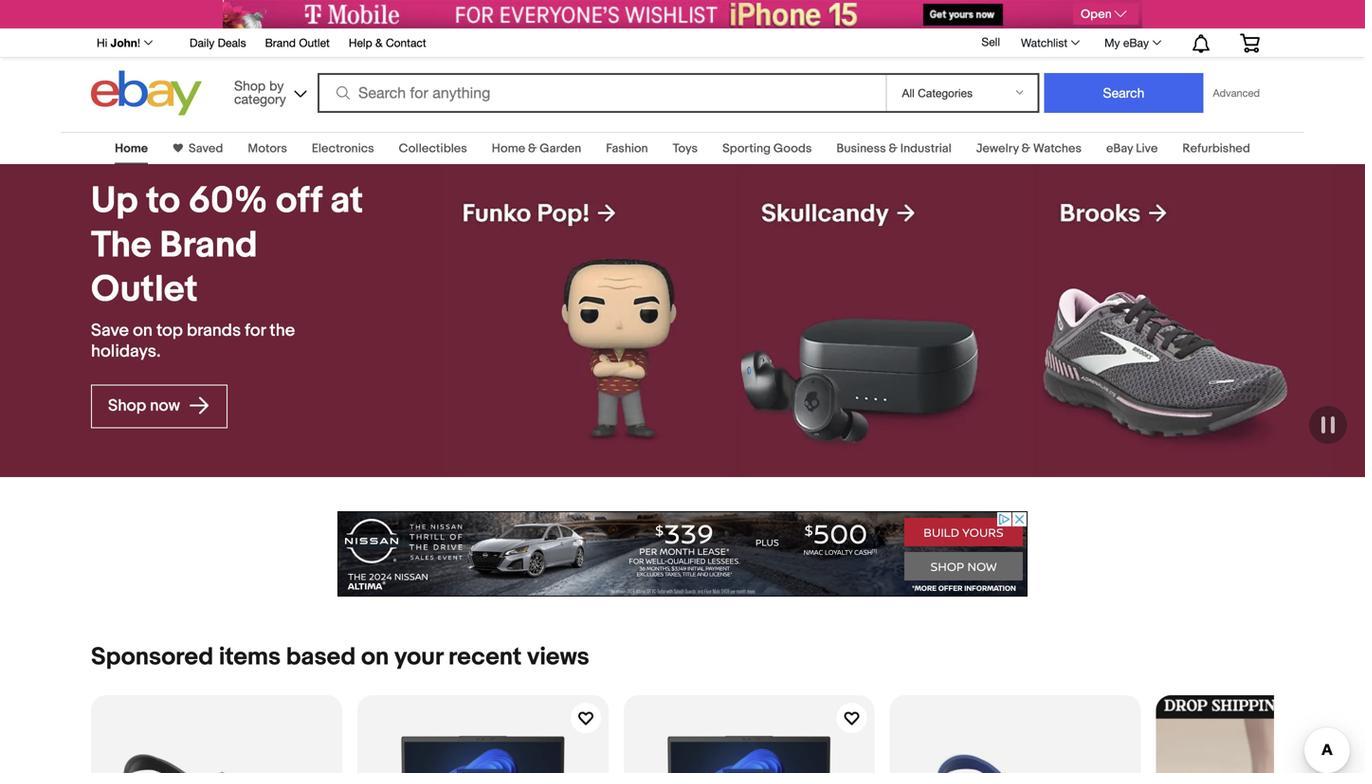 Task type: describe. For each thing, give the bounding box(es) containing it.
daily deals
[[190, 36, 246, 49]]

collectibles link
[[399, 141, 467, 156]]

refurbished
[[1183, 141, 1251, 156]]

business & industrial link
[[837, 141, 952, 156]]

watchlist link
[[1011, 31, 1089, 54]]

advanced link
[[1204, 74, 1270, 112]]

funko pop! image
[[443, 164, 736, 477]]

help
[[349, 36, 372, 49]]

sell
[[982, 35, 1001, 48]]

items
[[219, 643, 281, 672]]

on inside up to 60% off at the brand outlet save on top brands for the holidays.
[[133, 320, 153, 341]]

brand inside up to 60% off at the brand outlet save on top brands for the holidays.
[[160, 224, 258, 268]]

holidays.
[[91, 341, 161, 362]]

brand inside account navigation
[[265, 36, 296, 49]]

daily deals link
[[190, 33, 246, 54]]

home for home & garden
[[492, 141, 526, 156]]

sponsored items based on your recent views
[[91, 643, 590, 672]]

outlet inside up to 60% off at the brand outlet save on top brands for the holidays.
[[91, 268, 198, 312]]

recent
[[449, 643, 522, 672]]

advanced
[[1214, 87, 1261, 99]]

Search for anything text field
[[321, 75, 883, 111]]

up to 60% off at the brand outlet link
[[91, 179, 364, 312]]

sporting
[[723, 141, 771, 156]]

open button
[[1074, 4, 1139, 25]]

for
[[245, 320, 266, 341]]

& for help
[[376, 36, 383, 49]]

outlet inside account navigation
[[299, 36, 330, 49]]

help & contact link
[[349, 33, 426, 54]]

your
[[395, 643, 443, 672]]

contact
[[386, 36, 426, 49]]

business & industrial
[[837, 141, 952, 156]]

shop by category
[[234, 78, 286, 107]]

garden
[[540, 141, 582, 156]]

views
[[527, 643, 590, 672]]

by
[[269, 78, 284, 93]]

shop now link
[[91, 385, 227, 428]]

live
[[1136, 141, 1158, 156]]

help & contact
[[349, 36, 426, 49]]

home for home
[[115, 141, 148, 156]]

up to 60% off at the brand outlet save on top brands for the holidays.
[[91, 179, 363, 362]]

brand outlet link
[[265, 33, 330, 54]]

toys link
[[673, 141, 698, 156]]

fashion
[[606, 141, 648, 156]]

refurbished link
[[1183, 141, 1251, 156]]

now
[[150, 396, 180, 416]]

electronics link
[[312, 141, 374, 156]]

hi
[[97, 36, 107, 49]]

jewelry & watches
[[977, 141, 1082, 156]]

the
[[270, 320, 295, 341]]

ebay live link
[[1107, 141, 1158, 156]]

up
[[91, 179, 138, 223]]

motors
[[248, 141, 287, 156]]

my
[[1105, 36, 1121, 49]]



Task type: vqa. For each thing, say whether or not it's contained in the screenshot.
middle ADD
no



Task type: locate. For each thing, give the bounding box(es) containing it.
1 horizontal spatial on
[[361, 643, 389, 672]]

0 vertical spatial advertisement region
[[223, 0, 1143, 28]]

& right help at the top of the page
[[376, 36, 383, 49]]

1 vertical spatial shop
[[108, 396, 146, 416]]

top
[[156, 320, 183, 341]]

& left garden
[[528, 141, 537, 156]]

0 horizontal spatial shop
[[108, 396, 146, 416]]

2 home from the left
[[492, 141, 526, 156]]

jewelry
[[977, 141, 1019, 156]]

ebay left live
[[1107, 141, 1134, 156]]

my ebay
[[1105, 36, 1150, 49]]

daily
[[190, 36, 215, 49]]

fashion link
[[606, 141, 648, 156]]

home up up
[[115, 141, 148, 156]]

save
[[91, 320, 129, 341]]

saved
[[189, 141, 223, 156]]

the
[[91, 224, 152, 268]]

ebay right my
[[1124, 36, 1150, 49]]

outlet
[[299, 36, 330, 49], [91, 268, 198, 312]]

outlet up the top
[[91, 268, 198, 312]]

off
[[276, 179, 322, 223]]

1 vertical spatial advertisement region
[[338, 511, 1028, 597]]

sporting goods link
[[723, 141, 812, 156]]

ebay live
[[1107, 141, 1158, 156]]

& for business
[[889, 141, 898, 156]]

collectibles
[[399, 141, 467, 156]]

1 vertical spatial on
[[361, 643, 389, 672]]

brooks image
[[1040, 164, 1333, 477]]

deals
[[218, 36, 246, 49]]

0 horizontal spatial home
[[115, 141, 148, 156]]

watches
[[1034, 141, 1082, 156]]

on
[[133, 320, 153, 341], [361, 643, 389, 672]]

shop inside shop by category
[[234, 78, 266, 93]]

to
[[146, 179, 180, 223]]

sponsored
[[91, 643, 214, 672]]

shop by category banner
[[86, 28, 1275, 120]]

brand outlet
[[265, 36, 330, 49]]

business
[[837, 141, 887, 156]]

sporting goods
[[723, 141, 812, 156]]

& for home
[[528, 141, 537, 156]]

shop for shop now
[[108, 396, 146, 416]]

& right business
[[889, 141, 898, 156]]

hi john !
[[97, 36, 140, 49]]

1 horizontal spatial outlet
[[299, 36, 330, 49]]

1 vertical spatial outlet
[[91, 268, 198, 312]]

1 horizontal spatial brand
[[265, 36, 296, 49]]

0 vertical spatial on
[[133, 320, 153, 341]]

up to 60% off at the brand outlet main content
[[0, 120, 1366, 773]]

advertisement region
[[223, 0, 1143, 28], [338, 511, 1028, 597]]

your shopping cart image
[[1240, 33, 1261, 52]]

1 horizontal spatial shop
[[234, 78, 266, 93]]

brand up by
[[265, 36, 296, 49]]

outlet left help at the top of the page
[[299, 36, 330, 49]]

shop by category button
[[226, 71, 311, 111]]

0 vertical spatial shop
[[234, 78, 266, 93]]

watchlist
[[1022, 36, 1068, 49]]

shop for shop by category
[[234, 78, 266, 93]]

shop now
[[108, 396, 184, 416]]

60%
[[188, 179, 268, 223]]

shop inside 'link'
[[108, 396, 146, 416]]

& inside "link"
[[376, 36, 383, 49]]

1 horizontal spatial home
[[492, 141, 526, 156]]

jewelry & watches link
[[977, 141, 1082, 156]]

at
[[330, 179, 363, 223]]

brand down '60%'
[[160, 224, 258, 268]]

on left your
[[361, 643, 389, 672]]

0 vertical spatial brand
[[265, 36, 296, 49]]

!
[[137, 36, 140, 49]]

home
[[115, 141, 148, 156], [492, 141, 526, 156]]

john
[[111, 36, 137, 49]]

& for jewelry
[[1022, 141, 1031, 156]]

home left garden
[[492, 141, 526, 156]]

1 vertical spatial brand
[[160, 224, 258, 268]]

shop
[[234, 78, 266, 93], [108, 396, 146, 416]]

on up holidays.
[[133, 320, 153, 341]]

shop left by
[[234, 78, 266, 93]]

toys
[[673, 141, 698, 156]]

ebay inside my ebay link
[[1124, 36, 1150, 49]]

brands
[[187, 320, 241, 341]]

&
[[376, 36, 383, 49], [528, 141, 537, 156], [889, 141, 898, 156], [1022, 141, 1031, 156]]

& right jewelry
[[1022, 141, 1031, 156]]

open
[[1081, 7, 1112, 22]]

ebay inside up to 60% off at the brand outlet main content
[[1107, 141, 1134, 156]]

based
[[286, 643, 356, 672]]

home & garden link
[[492, 141, 582, 156]]

1 vertical spatial ebay
[[1107, 141, 1134, 156]]

ebay
[[1124, 36, 1150, 49], [1107, 141, 1134, 156]]

goods
[[774, 141, 812, 156]]

brand
[[265, 36, 296, 49], [160, 224, 258, 268]]

category
[[234, 91, 286, 107]]

industrial
[[901, 141, 952, 156]]

shop left now
[[108, 396, 146, 416]]

my ebay link
[[1095, 31, 1170, 54]]

sell link
[[974, 35, 1009, 48]]

advertisement region inside up to 60% off at the brand outlet main content
[[338, 511, 1028, 597]]

0 vertical spatial ebay
[[1124, 36, 1150, 49]]

none submit inside "shop by category" banner
[[1045, 73, 1204, 113]]

None submit
[[1045, 73, 1204, 113]]

0 horizontal spatial on
[[133, 320, 153, 341]]

0 horizontal spatial brand
[[160, 224, 258, 268]]

saved link
[[183, 141, 223, 156]]

home & garden
[[492, 141, 582, 156]]

skullcandy image
[[741, 164, 1035, 477]]

0 horizontal spatial outlet
[[91, 268, 198, 312]]

0 vertical spatial outlet
[[299, 36, 330, 49]]

1 home from the left
[[115, 141, 148, 156]]

motors link
[[248, 141, 287, 156]]

account navigation
[[86, 28, 1275, 58]]

electronics
[[312, 141, 374, 156]]



